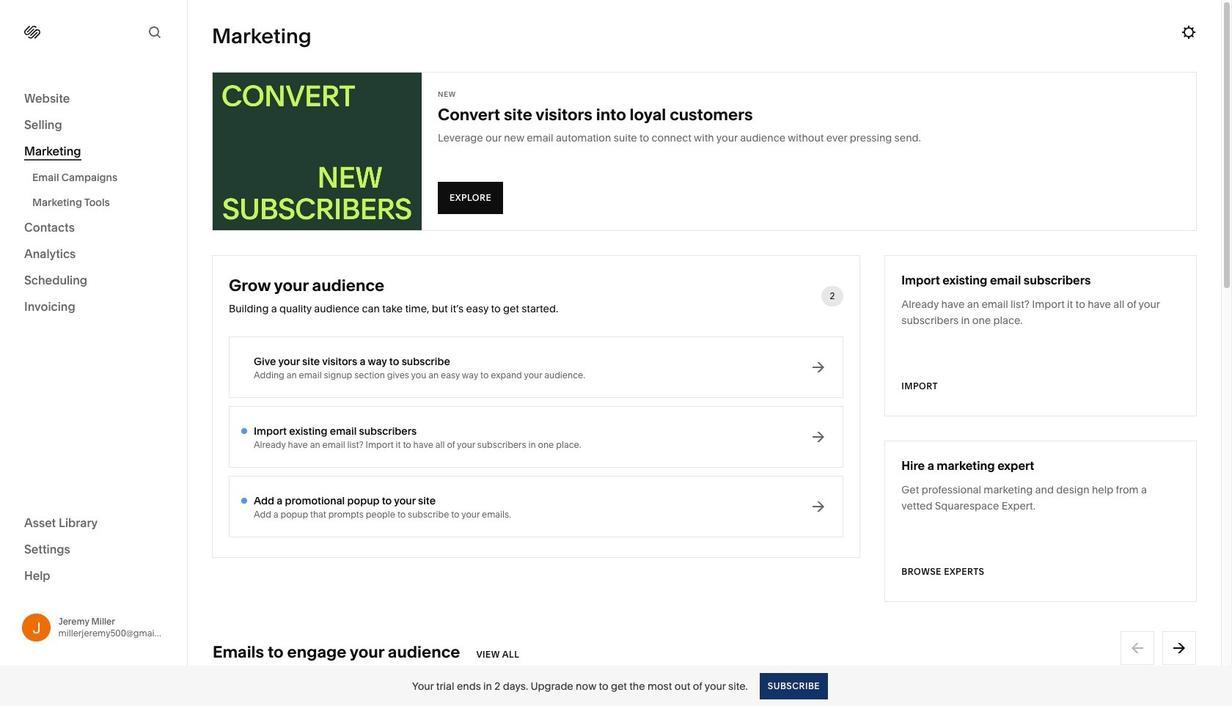 Task type: vqa. For each thing, say whether or not it's contained in the screenshot.
logo squarespace at the left of page
yes



Task type: describe. For each thing, give the bounding box(es) containing it.
search image
[[147, 24, 163, 40]]

logo squarespace image
[[24, 24, 40, 40]]



